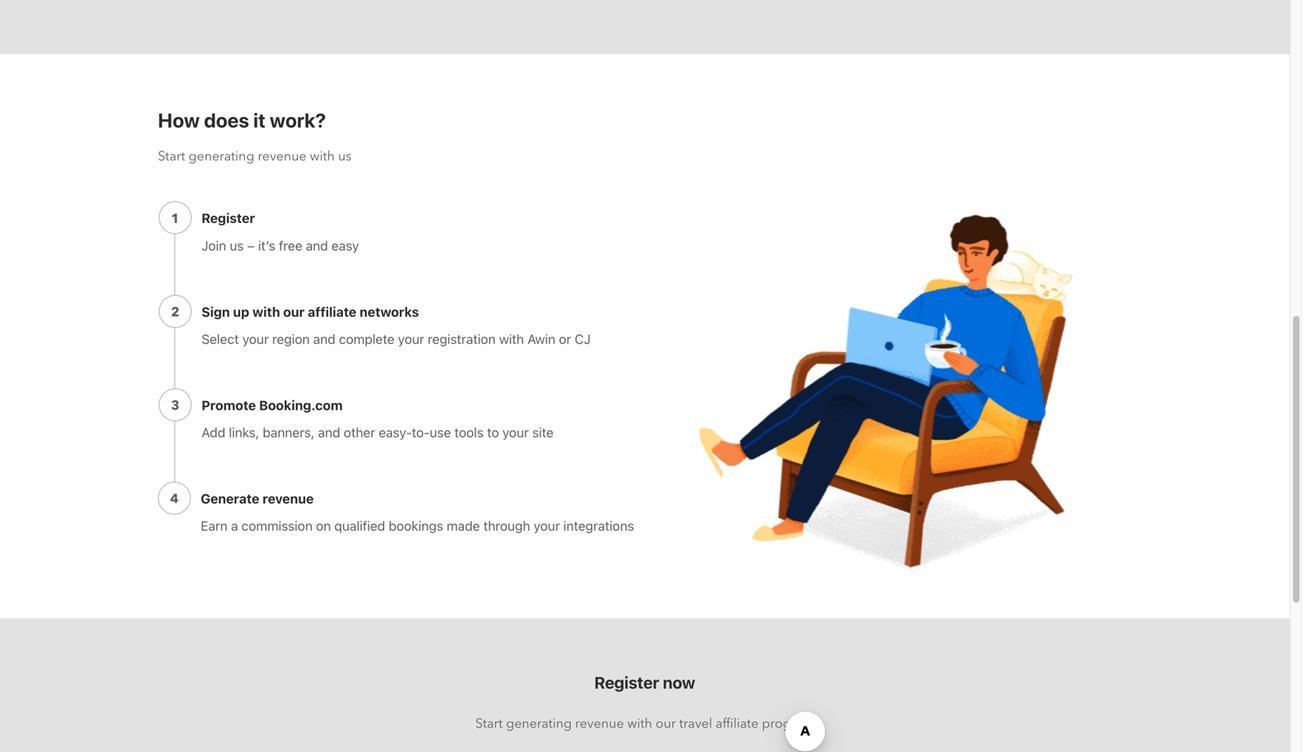 Task type: describe. For each thing, give the bounding box(es) containing it.
earn
[[201, 518, 228, 534]]

free
[[279, 238, 302, 253]]

your down "up"
[[243, 331, 269, 347]]

1 vertical spatial affiliate
[[716, 715, 759, 733]]

–
[[247, 238, 255, 253]]

bookings
[[389, 518, 443, 534]]

travel
[[680, 715, 713, 733]]

with down work?
[[310, 147, 335, 166]]

with left awin
[[499, 331, 524, 347]]

promote booking.com
[[202, 397, 343, 413]]

program
[[762, 715, 815, 733]]

promote
[[202, 397, 256, 413]]

your right "through"
[[534, 518, 560, 534]]

use
[[430, 425, 451, 440]]

0 vertical spatial and
[[306, 238, 328, 253]]

through
[[484, 518, 530, 534]]

generating for register
[[506, 715, 572, 733]]

add links, banners, and other easy-to-use tools to your site
[[202, 425, 554, 440]]

generating for how
[[189, 147, 255, 166]]

register for register now
[[595, 673, 660, 692]]

4
[[170, 490, 179, 508]]

register now
[[595, 673, 696, 692]]

awin
[[528, 331, 556, 347]]

up
[[233, 304, 249, 320]]

earn a commission on qualified bookings made through your integrations
[[201, 518, 634, 534]]

tools
[[455, 425, 484, 440]]

3
[[171, 397, 180, 415]]

generate revenue
[[201, 491, 314, 507]]

and for 2
[[313, 331, 336, 347]]

other
[[344, 425, 375, 440]]

1 vertical spatial our
[[656, 715, 676, 733]]

1 horizontal spatial us
[[338, 147, 352, 166]]

to
[[487, 425, 499, 440]]

1 vertical spatial us
[[230, 238, 244, 253]]

work?
[[270, 109, 326, 132]]

now
[[663, 673, 696, 692]]

add
[[202, 425, 226, 440]]

1
[[171, 210, 180, 228]]

registration
[[428, 331, 496, 347]]

select your region and complete your registration with awin or cj
[[202, 331, 591, 347]]

start generating revenue with our travel affiliate program
[[476, 715, 815, 733]]

booking.com
[[259, 397, 343, 413]]

0 vertical spatial affiliate
[[308, 304, 357, 320]]



Task type: vqa. For each thing, say whether or not it's contained in the screenshot.
$154's the ·
no



Task type: locate. For each thing, give the bounding box(es) containing it.
easy-
[[379, 425, 412, 440]]

revenue for register now
[[575, 715, 624, 733]]

with down register now
[[628, 715, 653, 733]]

0 vertical spatial generating
[[189, 147, 255, 166]]

revenue down register now
[[575, 715, 624, 733]]

your
[[243, 331, 269, 347], [398, 331, 424, 347], [503, 425, 529, 440], [534, 518, 560, 534]]

register for register
[[202, 210, 255, 226]]

site
[[533, 425, 554, 440]]

start for register
[[476, 715, 503, 733]]

region
[[272, 331, 310, 347]]

cj
[[575, 331, 591, 347]]

and for 3
[[318, 425, 340, 440]]

1 horizontal spatial start
[[476, 715, 503, 733]]

made
[[447, 518, 480, 534]]

how does it work?
[[158, 109, 326, 132]]

start
[[158, 147, 185, 166], [476, 715, 503, 733]]

0 vertical spatial revenue
[[258, 147, 307, 166]]

1 vertical spatial start
[[476, 715, 503, 733]]

on
[[316, 518, 331, 534]]

1 vertical spatial generating
[[506, 715, 572, 733]]

our
[[283, 304, 305, 320], [656, 715, 676, 733]]

start generating revenue with us
[[158, 147, 352, 166]]

it
[[253, 109, 266, 132]]

0 vertical spatial our
[[283, 304, 305, 320]]

and
[[306, 238, 328, 253], [313, 331, 336, 347], [318, 425, 340, 440]]

1 vertical spatial and
[[313, 331, 336, 347]]

a
[[231, 518, 238, 534]]

0 horizontal spatial start
[[158, 147, 185, 166]]

register
[[202, 210, 255, 226], [595, 673, 660, 692]]

1 horizontal spatial register
[[595, 673, 660, 692]]

0 vertical spatial us
[[338, 147, 352, 166]]

0 horizontal spatial register
[[202, 210, 255, 226]]

and down sign up with our affiliate networks
[[313, 331, 336, 347]]

0 horizontal spatial affiliate
[[308, 304, 357, 320]]

affiliate
[[308, 304, 357, 320], [716, 715, 759, 733]]

1 horizontal spatial our
[[656, 715, 676, 733]]

revenue up commission
[[263, 491, 314, 507]]

our left travel
[[656, 715, 676, 733]]

easy
[[332, 238, 359, 253]]

qualified
[[335, 518, 385, 534]]

your down networks
[[398, 331, 424, 347]]

1 vertical spatial revenue
[[263, 491, 314, 507]]

generating
[[189, 147, 255, 166], [506, 715, 572, 733]]

0 horizontal spatial our
[[283, 304, 305, 320]]

0 horizontal spatial us
[[230, 238, 244, 253]]

your right to
[[503, 425, 529, 440]]

register up join on the top left of page
[[202, 210, 255, 226]]

2 vertical spatial and
[[318, 425, 340, 440]]

integrations
[[564, 518, 634, 534]]

0 vertical spatial register
[[202, 210, 255, 226]]

with
[[310, 147, 335, 166], [253, 304, 280, 320], [499, 331, 524, 347], [628, 715, 653, 733]]

complete
[[339, 331, 395, 347]]

commission
[[242, 518, 313, 534]]

or
[[559, 331, 571, 347]]

us
[[338, 147, 352, 166], [230, 238, 244, 253]]

1 horizontal spatial affiliate
[[716, 715, 759, 733]]

sign
[[202, 304, 230, 320]]

links,
[[229, 425, 259, 440]]

networks
[[360, 304, 419, 320]]

revenue down work?
[[258, 147, 307, 166]]

does
[[204, 109, 249, 132]]

2 vertical spatial revenue
[[575, 715, 624, 733]]

affiliate right travel
[[716, 715, 759, 733]]

with right "up"
[[253, 304, 280, 320]]

banners,
[[263, 425, 315, 440]]

it's
[[258, 238, 275, 253]]

join us – it's free and easy
[[202, 238, 359, 253]]

1 vertical spatial register
[[595, 673, 660, 692]]

0 horizontal spatial generating
[[189, 147, 255, 166]]

join
[[202, 238, 226, 253]]

and left the other
[[318, 425, 340, 440]]

revenue
[[258, 147, 307, 166], [263, 491, 314, 507], [575, 715, 624, 733]]

select
[[202, 331, 239, 347]]

generate
[[201, 491, 260, 507]]

sign up with our affiliate networks
[[202, 304, 419, 320]]

our up the region
[[283, 304, 305, 320]]

1 horizontal spatial generating
[[506, 715, 572, 733]]

start for how
[[158, 147, 185, 166]]

revenue for how does it work?
[[258, 147, 307, 166]]

register up start generating revenue with our travel affiliate program
[[595, 673, 660, 692]]

2
[[171, 303, 180, 321]]

affiliate up complete
[[308, 304, 357, 320]]

to-
[[412, 425, 430, 440]]

and right free
[[306, 238, 328, 253]]

0 vertical spatial start
[[158, 147, 185, 166]]

how
[[158, 109, 200, 132]]



